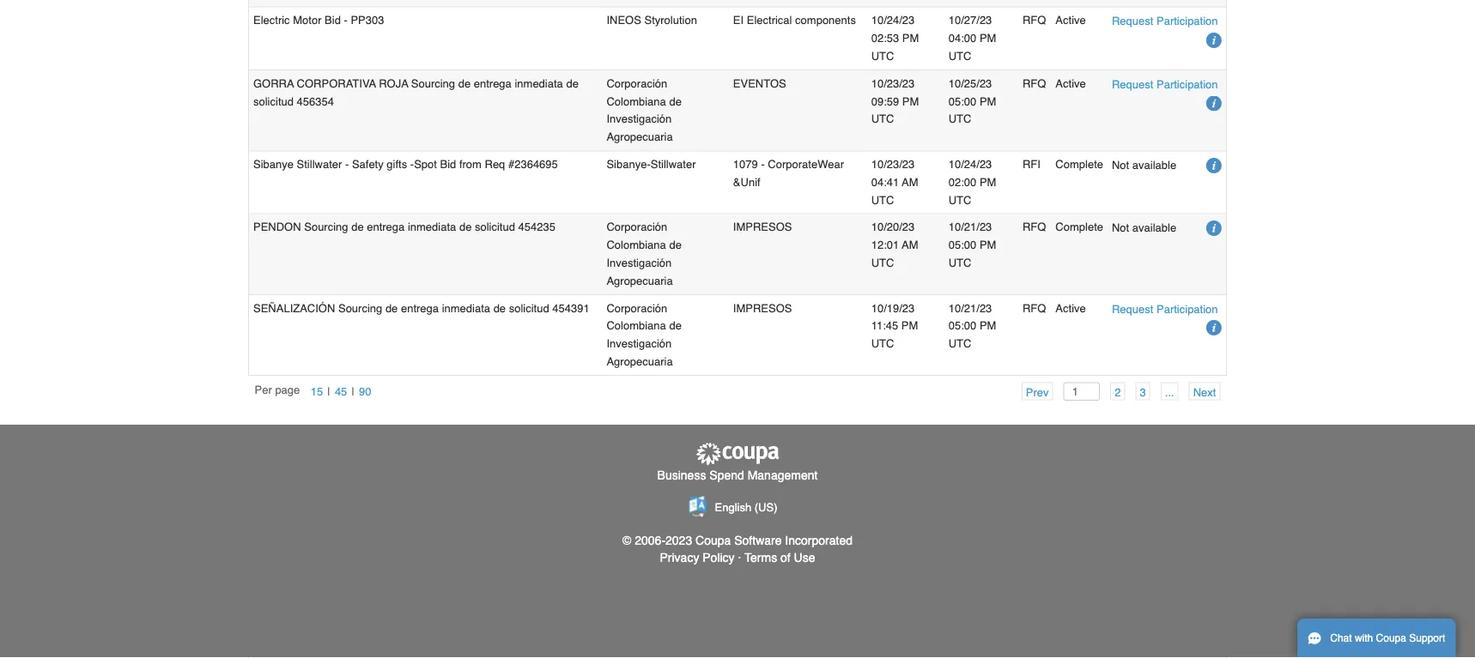 Task type: vqa. For each thing, say whether or not it's contained in the screenshot.


Task type: describe. For each thing, give the bounding box(es) containing it.
1079 - corporatewear &unif
[[733, 158, 844, 189]]

rfq for 10/24/23 02:53 pm utc
[[1023, 14, 1046, 27]]

chat with coupa support
[[1331, 633, 1446, 645]]

corporación colombiana de investigación agropecuaria for señalización sourcing de entrega inmediata de solicitud 454391
[[607, 302, 682, 368]]

rfq for 10/20/23 12:01 am utc
[[1023, 221, 1046, 234]]

corporación for de
[[607, 77, 668, 90]]

software
[[735, 534, 782, 548]]

0 horizontal spatial bid
[[325, 14, 341, 27]]

am for 10/20/23
[[902, 239, 919, 252]]

#2364695
[[508, 158, 558, 171]]

stillwater for sibanye-
[[651, 158, 696, 171]]

chat with coupa support button
[[1298, 619, 1456, 659]]

10/19/23
[[871, 302, 915, 315]]

45
[[335, 385, 347, 398]]

11:45
[[871, 320, 899, 332]]

components
[[795, 14, 856, 27]]

next button
[[1189, 383, 1221, 401]]

management
[[748, 469, 818, 482]]

(us)
[[755, 502, 778, 514]]

terms of use
[[745, 551, 816, 565]]

english (us)
[[715, 502, 778, 514]]

454391
[[553, 302, 590, 315]]

454235
[[518, 221, 556, 234]]

gorra corporativa roja sourcing de entrega inmediata de solicitud 456354
[[253, 77, 579, 108]]

2023
[[666, 534, 692, 548]]

456354
[[297, 95, 334, 108]]

colombiana for gorra corporativa roja sourcing de entrega inmediata de solicitud 456354
[[607, 95, 666, 108]]

10/25/23 05:00 pm utc
[[949, 77, 997, 126]]

45 button
[[330, 383, 352, 401]]

ei electrical components
[[733, 14, 856, 27]]

90
[[359, 385, 372, 398]]

10/27/23 04:00 pm utc
[[949, 14, 997, 62]]

am for 10/23/23
[[902, 176, 919, 189]]

1079
[[733, 158, 758, 171]]

&unif
[[733, 176, 761, 189]]

utc inside 10/25/23 05:00 pm utc
[[949, 113, 972, 126]]

10/21/23 05:00 pm utc for pm
[[949, 302, 997, 350]]

© 2006-2023 coupa software incorporated
[[623, 534, 853, 548]]

roja
[[379, 77, 408, 90]]

terms
[[745, 551, 777, 565]]

active for 10/27/23 04:00 pm utc
[[1056, 14, 1086, 27]]

10/20/23
[[871, 221, 915, 234]]

04:00
[[949, 32, 977, 45]]

agropecuaria for gorra corporativa roja sourcing de entrega inmediata de solicitud 456354
[[607, 131, 673, 143]]

styrolution
[[645, 14, 697, 27]]

impresos for 10/19/23 11:45 pm utc
[[733, 302, 792, 315]]

electric motor bid - pp303
[[253, 14, 384, 27]]

corporación colombiana de investigación agropecuaria for pendon sourcing de entrega inmediata de solicitud 454235
[[607, 221, 682, 287]]

colombiana for señalización sourcing de entrega inmediata de solicitud 454391
[[607, 320, 666, 332]]

10/25/23
[[949, 77, 992, 90]]

10/23/23 for 04:41
[[871, 158, 915, 171]]

- left pp303 on the left
[[344, 14, 348, 27]]

10/24/23 for 02:00
[[949, 158, 992, 171]]

electric
[[253, 14, 290, 27]]

colombiana for pendon sourcing de entrega inmediata de solicitud 454235
[[607, 239, 666, 252]]

corporatewear
[[768, 158, 844, 171]]

05:00 for 10/23/23
[[949, 95, 977, 108]]

sourcing for señalización
[[338, 302, 382, 315]]

sibanye
[[253, 158, 294, 171]]

per
[[255, 384, 272, 397]]

active for 10/21/23 05:00 pm utc
[[1056, 302, 1086, 315]]

utc inside '10/20/23 12:01 am utc'
[[871, 257, 894, 269]]

spend
[[710, 469, 744, 482]]

...
[[1165, 386, 1175, 399]]

10/24/23 02:00 pm utc
[[949, 158, 997, 206]]

terms of use link
[[745, 551, 816, 565]]

Jump to page number field
[[1064, 383, 1100, 401]]

ineos
[[607, 14, 641, 27]]

3 button
[[1136, 383, 1151, 401]]

señalización
[[253, 302, 335, 315]]

05:00 for 10/20/23
[[949, 239, 977, 252]]

3
[[1140, 386, 1146, 399]]

per page
[[255, 384, 300, 397]]

- inside 1079 - corporatewear &unif
[[761, 158, 765, 171]]

inmediata inside gorra corporativa roja sourcing de entrega inmediata de solicitud 456354
[[515, 77, 563, 90]]

10/20/23 12:01 am utc
[[871, 221, 919, 269]]

2 | from the left
[[352, 386, 355, 399]]

inmediata for 454235
[[408, 221, 456, 234]]

rfq for 10/23/23 09:59 pm utc
[[1023, 77, 1046, 90]]

from
[[459, 158, 482, 171]]

señalización sourcing de entrega inmediata de solicitud 454391
[[253, 302, 590, 315]]

privacy
[[660, 551, 699, 565]]

electrical
[[747, 14, 792, 27]]

10/23/23 for 09:59
[[871, 77, 915, 90]]

10/23/23 04:41 am utc
[[871, 158, 919, 206]]

request participation button for 10/21/23 05:00 pm utc
[[1112, 300, 1218, 318]]

solicitud for señalización sourcing de entrega inmediata de solicitud 454391
[[509, 302, 549, 315]]

not available for rfq
[[1112, 221, 1177, 234]]

coupa supplier portal image
[[695, 442, 781, 467]]

ineos styrolution
[[607, 14, 697, 27]]

page
[[275, 384, 300, 397]]

02:00
[[949, 176, 977, 189]]

©
[[623, 534, 632, 548]]

utc right '10/20/23 12:01 am utc'
[[949, 257, 972, 269]]

prev
[[1026, 386, 1049, 399]]

2 button
[[1111, 383, 1125, 401]]

request participation button for 10/27/23 04:00 pm utc
[[1112, 12, 1218, 30]]

privacy policy link
[[660, 551, 735, 565]]

request participation for 10/25/23 05:00 pm utc
[[1112, 78, 1218, 91]]

complete for rfq
[[1056, 221, 1104, 234]]

pendon sourcing de entrega inmediata de solicitud 454235
[[253, 221, 556, 234]]

of
[[781, 551, 791, 565]]

gorra
[[253, 77, 294, 90]]

10/19/23 11:45 pm utc
[[871, 302, 918, 350]]

not for rfq
[[1112, 221, 1130, 234]]

utc right 10/19/23 11:45 pm utc
[[949, 337, 972, 350]]

09:59
[[871, 95, 899, 108]]

... button
[[1161, 383, 1179, 401]]

corporativa
[[297, 77, 376, 90]]

15 | 45 | 90
[[311, 385, 372, 399]]

corporación for 454235
[[607, 221, 668, 234]]

15 button
[[306, 383, 327, 401]]

business spend management
[[658, 469, 818, 482]]



Task type: locate. For each thing, give the bounding box(es) containing it.
3 active from the top
[[1056, 302, 1086, 315]]

1 corporación colombiana de investigación agropecuaria from the top
[[607, 77, 682, 143]]

05:00 down 02:00
[[949, 239, 977, 252]]

3 request participation from the top
[[1112, 303, 1218, 316]]

request participation
[[1112, 15, 1218, 28], [1112, 78, 1218, 91], [1112, 303, 1218, 316]]

utc down "10/25/23"
[[949, 113, 972, 126]]

2006-
[[635, 534, 666, 548]]

3 investigación from the top
[[607, 337, 672, 350]]

1 am from the top
[[902, 176, 919, 189]]

10/23/23 up 09:59
[[871, 77, 915, 90]]

entrega for señalización sourcing de entrega inmediata de solicitud 454391
[[401, 302, 439, 315]]

2 request participation button from the top
[[1112, 75, 1218, 93]]

1 request participation from the top
[[1112, 15, 1218, 28]]

corporación right 454391
[[607, 302, 668, 315]]

utc inside 10/24/23 02:00 pm utc
[[949, 194, 972, 206]]

2 vertical spatial sourcing
[[338, 302, 382, 315]]

1 10/21/23 from the top
[[949, 221, 992, 234]]

0 vertical spatial participation
[[1157, 15, 1218, 28]]

coupa
[[696, 534, 731, 548], [1376, 633, 1407, 645]]

entrega for pendon sourcing de entrega inmediata de solicitud 454235
[[367, 221, 405, 234]]

05:00 inside 10/25/23 05:00 pm utc
[[949, 95, 977, 108]]

1 vertical spatial entrega
[[367, 221, 405, 234]]

10/21/23 right '10/19/23' in the right of the page
[[949, 302, 992, 315]]

business
[[658, 469, 706, 482]]

0 vertical spatial solicitud
[[253, 95, 294, 108]]

2 not from the top
[[1112, 221, 1130, 234]]

2 vertical spatial agropecuaria
[[607, 355, 673, 368]]

agropecuaria
[[607, 131, 673, 143], [607, 274, 673, 287], [607, 355, 673, 368]]

request participation for 10/27/23 04:00 pm utc
[[1112, 15, 1218, 28]]

04:41
[[871, 176, 899, 189]]

utc inside 10/23/23 04:41 am utc
[[871, 194, 894, 206]]

1 stillwater from the left
[[297, 158, 342, 171]]

10/21/23 05:00 pm utc
[[949, 221, 997, 269], [949, 302, 997, 350]]

safety
[[352, 158, 384, 171]]

2 vertical spatial request participation
[[1112, 303, 1218, 316]]

10/21/23 05:00 pm utc down 10/24/23 02:00 pm utc
[[949, 221, 997, 269]]

am right 04:41 at the right
[[902, 176, 919, 189]]

10/21/23 for 10/20/23 12:01 am utc
[[949, 221, 992, 234]]

1 horizontal spatial stillwater
[[651, 158, 696, 171]]

0 horizontal spatial 10/24/23
[[871, 14, 915, 27]]

1 available from the top
[[1133, 158, 1177, 171]]

1 corporación from the top
[[607, 77, 668, 90]]

investigación for pendon sourcing de entrega inmediata de solicitud 454235
[[607, 257, 672, 269]]

entrega down gifts
[[367, 221, 405, 234]]

2 05:00 from the top
[[949, 239, 977, 252]]

0 vertical spatial bid
[[325, 14, 341, 27]]

2 vertical spatial solicitud
[[509, 302, 549, 315]]

available for rfq
[[1133, 221, 1177, 234]]

1 vertical spatial impresos
[[733, 302, 792, 315]]

rfq up prev button
[[1023, 302, 1046, 315]]

1 horizontal spatial |
[[352, 386, 355, 399]]

10/24/23 for 02:53
[[871, 14, 915, 27]]

solicitud for pendon sourcing de entrega inmediata de solicitud 454235
[[475, 221, 515, 234]]

1 vertical spatial solicitud
[[475, 221, 515, 234]]

1 horizontal spatial bid
[[440, 158, 456, 171]]

pm inside 10/24/23 02:00 pm utc
[[980, 176, 997, 189]]

1 vertical spatial corporación colombiana de investigación agropecuaria
[[607, 221, 682, 287]]

1 vertical spatial coupa
[[1376, 633, 1407, 645]]

1 | from the left
[[327, 386, 330, 399]]

1 vertical spatial active
[[1056, 77, 1086, 90]]

- right "1079"
[[761, 158, 765, 171]]

1 vertical spatial agropecuaria
[[607, 274, 673, 287]]

1 colombiana from the top
[[607, 95, 666, 108]]

navigation containing prev
[[1012, 383, 1221, 402]]

1 10/23/23 from the top
[[871, 77, 915, 90]]

2 investigación from the top
[[607, 257, 672, 269]]

req
[[485, 158, 505, 171]]

3 participation from the top
[[1157, 303, 1218, 316]]

english
[[715, 502, 752, 514]]

0 horizontal spatial navigation
[[255, 383, 376, 402]]

15
[[311, 385, 323, 398]]

0 vertical spatial inmediata
[[515, 77, 563, 90]]

request for 10/27/23 04:00 pm utc
[[1112, 15, 1154, 28]]

stillwater
[[297, 158, 342, 171], [651, 158, 696, 171]]

bid left 'from'
[[440, 158, 456, 171]]

0 vertical spatial 10/21/23
[[949, 221, 992, 234]]

utc down 02:00
[[949, 194, 972, 206]]

solicitud left 454235
[[475, 221, 515, 234]]

12:01
[[871, 239, 899, 252]]

request for 10/25/23 05:00 pm utc
[[1112, 78, 1154, 91]]

2 vertical spatial inmediata
[[442, 302, 490, 315]]

bid right motor
[[325, 14, 341, 27]]

next
[[1194, 386, 1217, 399]]

spot
[[414, 158, 437, 171]]

complete for rfi
[[1056, 158, 1104, 171]]

0 vertical spatial investigación
[[607, 113, 672, 126]]

0 vertical spatial sourcing
[[411, 77, 455, 90]]

0 vertical spatial 10/21/23 05:00 pm utc
[[949, 221, 997, 269]]

utc inside 10/27/23 04:00 pm utc
[[949, 50, 972, 62]]

utc down 09:59
[[871, 113, 894, 126]]

request participation button for 10/25/23 05:00 pm utc
[[1112, 75, 1218, 93]]

stillwater left "1079"
[[651, 158, 696, 171]]

investigación for señalización sourcing de entrega inmediata de solicitud 454391
[[607, 337, 672, 350]]

agropecuaria for pendon sourcing de entrega inmediata de solicitud 454235
[[607, 274, 673, 287]]

pm inside 10/19/23 11:45 pm utc
[[902, 320, 918, 332]]

10/24/23 inside 10/24/23 02:53 pm utc
[[871, 14, 915, 27]]

2 agropecuaria from the top
[[607, 274, 673, 287]]

10/27/23
[[949, 14, 992, 27]]

0 horizontal spatial coupa
[[696, 534, 731, 548]]

sourcing right pendon
[[304, 221, 348, 234]]

0 vertical spatial request participation button
[[1112, 12, 1218, 30]]

rfq
[[1023, 14, 1046, 27], [1023, 77, 1046, 90], [1023, 221, 1046, 234], [1023, 302, 1046, 315]]

1 vertical spatial colombiana
[[607, 239, 666, 252]]

0 vertical spatial 10/23/23
[[871, 77, 915, 90]]

pm inside 10/24/23 02:53 pm utc
[[903, 32, 919, 45]]

2 10/21/23 05:00 pm utc from the top
[[949, 302, 997, 350]]

2 rfq from the top
[[1023, 77, 1046, 90]]

2 vertical spatial active
[[1056, 302, 1086, 315]]

solicitud
[[253, 95, 294, 108], [475, 221, 515, 234], [509, 302, 549, 315]]

2 vertical spatial 05:00
[[949, 320, 977, 332]]

2 10/21/23 from the top
[[949, 302, 992, 315]]

90 button
[[355, 383, 376, 401]]

rfq for 10/19/23 11:45 pm utc
[[1023, 302, 1046, 315]]

1 vertical spatial not
[[1112, 221, 1130, 234]]

0 horizontal spatial |
[[327, 386, 330, 399]]

pm inside 10/25/23 05:00 pm utc
[[980, 95, 997, 108]]

1 agropecuaria from the top
[[607, 131, 673, 143]]

2 corporación from the top
[[607, 221, 668, 234]]

2 impresos from the top
[[733, 302, 792, 315]]

utc down '12:01'
[[871, 257, 894, 269]]

incorporated
[[785, 534, 853, 548]]

ei
[[733, 14, 744, 27]]

request participation for 10/21/23 05:00 pm utc
[[1112, 303, 1218, 316]]

active
[[1056, 14, 1086, 27], [1056, 77, 1086, 90], [1056, 302, 1086, 315]]

with
[[1355, 633, 1374, 645]]

rfq right 10/27/23
[[1023, 14, 1046, 27]]

coupa inside button
[[1376, 633, 1407, 645]]

entrega up req
[[474, 77, 512, 90]]

2 active from the top
[[1056, 77, 1086, 90]]

investigación
[[607, 113, 672, 126], [607, 257, 672, 269], [607, 337, 672, 350]]

participation for 10/21/23 05:00 pm utc
[[1157, 303, 1218, 316]]

request
[[1112, 15, 1154, 28], [1112, 78, 1154, 91], [1112, 303, 1154, 316]]

10/21/23 05:00 pm utc right 10/19/23 11:45 pm utc
[[949, 302, 997, 350]]

3 request from the top
[[1112, 303, 1154, 316]]

utc down 04:41 at the right
[[871, 194, 894, 206]]

am inside 10/23/23 04:41 am utc
[[902, 176, 919, 189]]

1 vertical spatial request
[[1112, 78, 1154, 91]]

pendon
[[253, 221, 301, 234]]

sibanye stillwater - safety gifts -spot bid from req #2364695
[[253, 158, 558, 171]]

rfq down rfi
[[1023, 221, 1046, 234]]

10/21/23 down 10/24/23 02:00 pm utc
[[949, 221, 992, 234]]

coupa right with
[[1376, 633, 1407, 645]]

coupa up policy
[[696, 534, 731, 548]]

0 vertical spatial impresos
[[733, 221, 792, 234]]

inmediata for 454391
[[442, 302, 490, 315]]

0 vertical spatial available
[[1133, 158, 1177, 171]]

1 complete from the top
[[1056, 158, 1104, 171]]

solicitud left 454391
[[509, 302, 549, 315]]

| right 15
[[327, 386, 330, 399]]

solicitud inside gorra corporativa roja sourcing de entrega inmediata de solicitud 456354
[[253, 95, 294, 108]]

4 rfq from the top
[[1023, 302, 1046, 315]]

stillwater for sibanye
[[297, 158, 342, 171]]

sibanye-
[[607, 158, 651, 171]]

1 not from the top
[[1112, 158, 1130, 171]]

de
[[458, 77, 471, 90], [566, 77, 579, 90], [669, 95, 682, 108], [351, 221, 364, 234], [459, 221, 472, 234], [669, 239, 682, 252], [386, 302, 398, 315], [494, 302, 506, 315], [669, 320, 682, 332]]

0 vertical spatial not
[[1112, 158, 1130, 171]]

1 horizontal spatial navigation
[[1012, 383, 1221, 402]]

10/23/23 inside 10/23/23 09:59 pm utc
[[871, 77, 915, 90]]

not
[[1112, 158, 1130, 171], [1112, 221, 1130, 234]]

sourcing for pendon
[[304, 221, 348, 234]]

participation for 10/25/23 05:00 pm utc
[[1157, 78, 1218, 91]]

active for 10/25/23 05:00 pm utc
[[1056, 77, 1086, 90]]

0 vertical spatial colombiana
[[607, 95, 666, 108]]

0 vertical spatial request
[[1112, 15, 1154, 28]]

pm inside 10/23/23 09:59 pm utc
[[903, 95, 919, 108]]

entrega
[[474, 77, 512, 90], [367, 221, 405, 234], [401, 302, 439, 315]]

utc inside 10/24/23 02:53 pm utc
[[871, 50, 894, 62]]

sourcing right roja
[[411, 77, 455, 90]]

2 participation from the top
[[1157, 78, 1218, 91]]

2 10/23/23 from the top
[[871, 158, 915, 171]]

2 vertical spatial colombiana
[[607, 320, 666, 332]]

2 complete from the top
[[1056, 221, 1104, 234]]

1 vertical spatial am
[[902, 239, 919, 252]]

inmediata
[[515, 77, 563, 90], [408, 221, 456, 234], [442, 302, 490, 315]]

2 request participation from the top
[[1112, 78, 1218, 91]]

1 vertical spatial 10/23/23
[[871, 158, 915, 171]]

1 not available from the top
[[1112, 158, 1177, 171]]

2 available from the top
[[1133, 221, 1177, 234]]

support
[[1410, 633, 1446, 645]]

utc down 11:45
[[871, 337, 894, 350]]

impresos for 10/20/23 12:01 am utc
[[733, 221, 792, 234]]

0 vertical spatial not available
[[1112, 158, 1177, 171]]

05:00 for 10/19/23
[[949, 320, 977, 332]]

available for rfi
[[1133, 158, 1177, 171]]

corporación down 'sibanye-' in the top of the page
[[607, 221, 668, 234]]

0 vertical spatial 10/24/23
[[871, 14, 915, 27]]

pp303
[[351, 14, 384, 27]]

privacy policy
[[660, 551, 735, 565]]

0 vertical spatial entrega
[[474, 77, 512, 90]]

2 vertical spatial request
[[1112, 303, 1154, 316]]

10/21/23 05:00 pm utc for am
[[949, 221, 997, 269]]

stillwater right sibanye
[[297, 158, 342, 171]]

complete
[[1056, 158, 1104, 171], [1056, 221, 1104, 234]]

0 vertical spatial coupa
[[696, 534, 731, 548]]

chat
[[1331, 633, 1352, 645]]

participation for 10/27/23 04:00 pm utc
[[1157, 15, 1218, 28]]

eventos
[[733, 77, 787, 90]]

05:00 right 10/19/23 11:45 pm utc
[[949, 320, 977, 332]]

entrega inside gorra corporativa roja sourcing de entrega inmediata de solicitud 456354
[[474, 77, 512, 90]]

use
[[794, 551, 816, 565]]

not available for rfi
[[1112, 158, 1177, 171]]

not for rfi
[[1112, 158, 1130, 171]]

2 not available from the top
[[1112, 221, 1177, 234]]

corporación
[[607, 77, 668, 90], [607, 221, 668, 234], [607, 302, 668, 315]]

10/21/23 for 10/19/23 11:45 pm utc
[[949, 302, 992, 315]]

10/24/23 up 02:00
[[949, 158, 992, 171]]

2 am from the top
[[902, 239, 919, 252]]

policy
[[703, 551, 735, 565]]

1 vertical spatial investigación
[[607, 257, 672, 269]]

1 10/21/23 05:00 pm utc from the top
[[949, 221, 997, 269]]

utc
[[871, 50, 894, 62], [949, 50, 972, 62], [871, 113, 894, 126], [949, 113, 972, 126], [871, 194, 894, 206], [949, 194, 972, 206], [871, 257, 894, 269], [949, 257, 972, 269], [871, 337, 894, 350], [949, 337, 972, 350]]

10/23/23 inside 10/23/23 04:41 am utc
[[871, 158, 915, 171]]

1 vertical spatial corporación
[[607, 221, 668, 234]]

10/24/23 02:53 pm utc
[[871, 14, 919, 62]]

10/21/23
[[949, 221, 992, 234], [949, 302, 992, 315]]

3 corporación from the top
[[607, 302, 668, 315]]

1 vertical spatial 10/24/23
[[949, 158, 992, 171]]

1 vertical spatial not available
[[1112, 221, 1177, 234]]

0 vertical spatial agropecuaria
[[607, 131, 673, 143]]

1 rfq from the top
[[1023, 14, 1046, 27]]

- right gifts
[[410, 158, 414, 171]]

10/23/23
[[871, 77, 915, 90], [871, 158, 915, 171]]

1 05:00 from the top
[[949, 95, 977, 108]]

0 vertical spatial active
[[1056, 14, 1086, 27]]

0 vertical spatial am
[[902, 176, 919, 189]]

1 vertical spatial complete
[[1056, 221, 1104, 234]]

05:00 down "10/25/23"
[[949, 95, 977, 108]]

rfq right "10/25/23"
[[1023, 77, 1046, 90]]

utc down 04:00
[[949, 50, 972, 62]]

sibanye-stillwater
[[607, 158, 696, 171]]

0 vertical spatial request participation
[[1112, 15, 1218, 28]]

utc down 02:53
[[871, 50, 894, 62]]

1 horizontal spatial coupa
[[1376, 633, 1407, 645]]

10/24/23 up 02:53
[[871, 14, 915, 27]]

1 vertical spatial request participation button
[[1112, 75, 1218, 93]]

motor
[[293, 14, 322, 27]]

pm inside 10/27/23 04:00 pm utc
[[980, 32, 997, 45]]

1 request participation button from the top
[[1112, 12, 1218, 30]]

am down 10/20/23
[[902, 239, 919, 252]]

2 vertical spatial participation
[[1157, 303, 1218, 316]]

solicitud down gorra
[[253, 95, 294, 108]]

entrega down pendon sourcing de entrega inmediata de solicitud 454235
[[401, 302, 439, 315]]

2 vertical spatial entrega
[[401, 302, 439, 315]]

am inside '10/20/23 12:01 am utc'
[[902, 239, 919, 252]]

0 vertical spatial corporación colombiana de investigación agropecuaria
[[607, 77, 682, 143]]

prev button
[[1022, 383, 1053, 401]]

1 participation from the top
[[1157, 15, 1218, 28]]

2 stillwater from the left
[[651, 158, 696, 171]]

1 vertical spatial sourcing
[[304, 221, 348, 234]]

sourcing inside gorra corporativa roja sourcing de entrega inmediata de solicitud 456354
[[411, 77, 455, 90]]

2 vertical spatial request participation button
[[1112, 300, 1218, 318]]

0 vertical spatial complete
[[1056, 158, 1104, 171]]

bid
[[325, 14, 341, 27], [440, 158, 456, 171]]

2 request from the top
[[1112, 78, 1154, 91]]

corporación colombiana de investigación agropecuaria for gorra corporativa roja sourcing de entrega inmediata de solicitud 456354
[[607, 77, 682, 143]]

navigation containing per page
[[255, 383, 376, 402]]

1 vertical spatial participation
[[1157, 78, 1218, 91]]

| left 90 in the bottom of the page
[[352, 386, 355, 399]]

2 vertical spatial corporación colombiana de investigación agropecuaria
[[607, 302, 682, 368]]

1 vertical spatial request participation
[[1112, 78, 1218, 91]]

1 vertical spatial bid
[[440, 158, 456, 171]]

1 vertical spatial available
[[1133, 221, 1177, 234]]

1 investigación from the top
[[607, 113, 672, 126]]

1 request from the top
[[1112, 15, 1154, 28]]

10/23/23 up 04:41 at the right
[[871, 158, 915, 171]]

investigación for gorra corporativa roja sourcing de entrega inmediata de solicitud 456354
[[607, 113, 672, 126]]

1 horizontal spatial 10/24/23
[[949, 158, 992, 171]]

1 impresos from the top
[[733, 221, 792, 234]]

1 vertical spatial inmediata
[[408, 221, 456, 234]]

3 colombiana from the top
[[607, 320, 666, 332]]

3 request participation button from the top
[[1112, 300, 1218, 318]]

2 navigation from the left
[[1012, 383, 1221, 402]]

3 corporación colombiana de investigación agropecuaria from the top
[[607, 302, 682, 368]]

2 corporación colombiana de investigación agropecuaria from the top
[[607, 221, 682, 287]]

1 vertical spatial 10/21/23 05:00 pm utc
[[949, 302, 997, 350]]

- left safety on the top left of the page
[[345, 158, 349, 171]]

0 vertical spatial 05:00
[[949, 95, 977, 108]]

request for 10/21/23 05:00 pm utc
[[1112, 303, 1154, 316]]

am
[[902, 176, 919, 189], [902, 239, 919, 252]]

3 agropecuaria from the top
[[607, 355, 673, 368]]

agropecuaria for señalización sourcing de entrega inmediata de solicitud 454391
[[607, 355, 673, 368]]

0 horizontal spatial stillwater
[[297, 158, 342, 171]]

10/24/23 inside 10/24/23 02:00 pm utc
[[949, 158, 992, 171]]

2 vertical spatial corporación
[[607, 302, 668, 315]]

1 vertical spatial 10/21/23
[[949, 302, 992, 315]]

10/23/23 09:59 pm utc
[[871, 77, 919, 126]]

colombiana
[[607, 95, 666, 108], [607, 239, 666, 252], [607, 320, 666, 332]]

1 active from the top
[[1056, 14, 1086, 27]]

2
[[1115, 386, 1121, 399]]

utc inside 10/23/23 09:59 pm utc
[[871, 113, 894, 126]]

navigation
[[255, 383, 376, 402], [1012, 383, 1221, 402]]

corporación down ineos
[[607, 77, 668, 90]]

3 rfq from the top
[[1023, 221, 1046, 234]]

2 colombiana from the top
[[607, 239, 666, 252]]

1 navigation from the left
[[255, 383, 376, 402]]

0 vertical spatial corporación
[[607, 77, 668, 90]]

02:53
[[871, 32, 899, 45]]

3 05:00 from the top
[[949, 320, 977, 332]]

1 vertical spatial 05:00
[[949, 239, 977, 252]]

utc inside 10/19/23 11:45 pm utc
[[871, 337, 894, 350]]

corporación for 454391
[[607, 302, 668, 315]]

sourcing right "señalización"
[[338, 302, 382, 315]]

2 vertical spatial investigación
[[607, 337, 672, 350]]

gifts
[[387, 158, 407, 171]]



